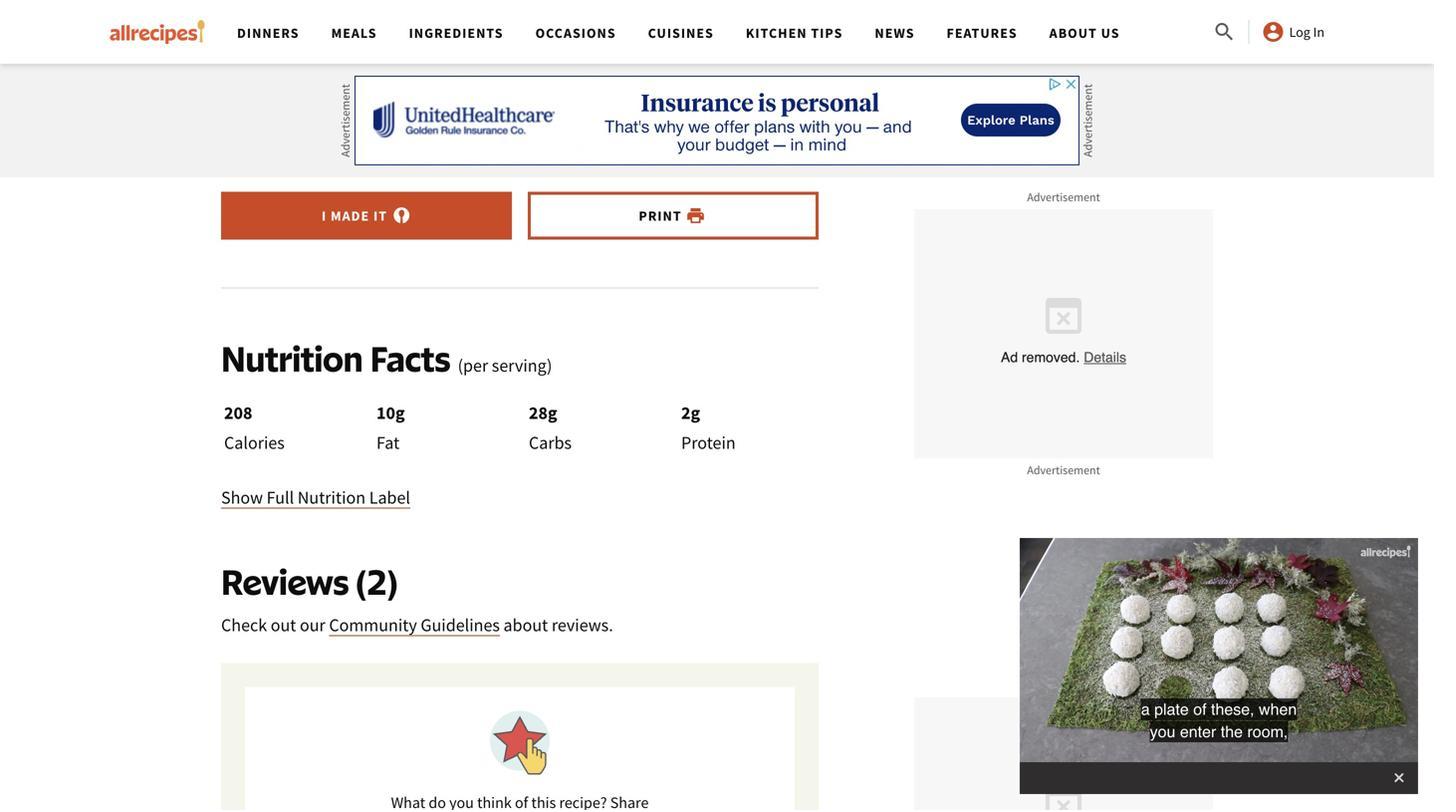 Task type: describe. For each thing, give the bounding box(es) containing it.
1 vertical spatial advertisement region
[[915, 209, 1214, 458]]

print button
[[528, 192, 819, 240]]

vary.
[[727, 61, 763, 83]]

guidelines
[[421, 614, 500, 636]]

dinners
[[237, 24, 300, 42]]

fat
[[377, 432, 400, 454]]

data
[[327, 33, 360, 56]]

out
[[271, 614, 296, 636]]

208
[[224, 402, 253, 424]]

community guidelines link
[[329, 614, 500, 636]]

10g
[[377, 402, 405, 424]]

for
[[364, 33, 385, 56]]

show
[[221, 487, 263, 509]]

log in
[[1290, 23, 1325, 41]]

print image
[[686, 206, 706, 226]]

tips
[[812, 24, 843, 42]]

made
[[331, 207, 370, 225]]

coconut
[[674, 33, 735, 56]]

nutrition for facts
[[221, 337, 363, 380]]

(per
[[458, 354, 488, 377]]

ingredients link
[[409, 24, 504, 42]]

community
[[329, 614, 417, 636]]

features link
[[947, 24, 1018, 42]]

show full nutrition label button
[[221, 484, 411, 512]]

kitchen
[[746, 24, 808, 42]]

print
[[639, 207, 682, 225]]

full
[[267, 487, 294, 509]]

i
[[322, 207, 327, 225]]

i made it button
[[221, 192, 512, 240]]

white
[[255, 61, 297, 83]]

occasions
[[536, 24, 616, 42]]

the
[[536, 33, 561, 56]]

nutrition data for this recipe includes the full amount of coconut and white chocolate ingredients. the actual amount consumed will vary.
[[255, 33, 767, 83]]

serving)
[[492, 354, 552, 377]]

actual
[[502, 61, 548, 83]]

cuisines
[[648, 24, 714, 42]]

in
[[1314, 23, 1325, 41]]

features
[[947, 24, 1018, 42]]

log
[[1290, 23, 1311, 41]]

search image
[[1213, 20, 1237, 44]]

banner containing log in
[[0, 0, 1435, 810]]

recipe
[[420, 33, 466, 56]]

this
[[388, 33, 416, 56]]

cuisines link
[[648, 24, 714, 42]]

log in link
[[1262, 20, 1325, 44]]

carbs
[[529, 432, 572, 454]]

i made it
[[322, 207, 388, 225]]

meals link
[[331, 24, 377, 42]]

includes
[[470, 33, 533, 56]]

28g
[[529, 402, 558, 424]]

meals
[[331, 24, 377, 42]]

ingredients
[[409, 24, 504, 42]]

2g
[[682, 402, 701, 424]]



Task type: locate. For each thing, give the bounding box(es) containing it.
reviews (2)
[[221, 560, 398, 603]]

0 vertical spatial nutrition
[[255, 33, 323, 56]]

consumed
[[615, 61, 693, 83]]

nutrition up white at the left of the page
[[255, 33, 323, 56]]

account image
[[1262, 20, 1286, 44]]

of
[[655, 33, 670, 56]]

about us
[[1050, 24, 1121, 42]]

spoon image
[[392, 206, 412, 226]]

nutrition facts (per serving)
[[221, 337, 552, 380]]

nutrition inside nutrition data for this recipe includes the full amount of coconut and white chocolate ingredients. the actual amount consumed will vary.
[[255, 33, 323, 56]]

check
[[221, 614, 267, 636]]

it
[[374, 207, 388, 225]]

208 calories
[[224, 402, 285, 454]]

news link
[[875, 24, 915, 42]]

chocolate
[[300, 61, 374, 83]]

2 vertical spatial nutrition
[[298, 487, 366, 509]]

and
[[738, 33, 767, 56]]

us
[[1102, 24, 1121, 42]]

news
[[875, 24, 915, 42]]

10g fat
[[377, 402, 405, 454]]

banner
[[0, 0, 1435, 810]]

label
[[369, 487, 411, 509]]

2g protein
[[682, 402, 736, 454]]

nutrition
[[255, 33, 323, 56], [221, 337, 363, 380], [298, 487, 366, 509]]

our
[[300, 614, 326, 636]]

about
[[504, 614, 548, 636]]

reviews
[[221, 560, 349, 603]]

nutrition inside button
[[298, 487, 366, 509]]

home image
[[110, 20, 205, 44]]

amount down full
[[552, 61, 611, 83]]

28g carbs
[[529, 402, 572, 454]]

facts
[[370, 337, 451, 380]]

navigation inside banner
[[221, 0, 1213, 64]]

0 vertical spatial amount
[[592, 33, 652, 56]]

navigation
[[221, 0, 1213, 64]]

dinners link
[[237, 24, 300, 42]]

check out our community guidelines about reviews.
[[221, 614, 614, 636]]

full
[[565, 33, 589, 56]]

protein
[[682, 432, 736, 454]]

reviews.
[[552, 614, 614, 636]]

1 vertical spatial nutrition
[[221, 337, 363, 380]]

kitchen tips link
[[746, 24, 843, 42]]

2 vertical spatial advertisement region
[[915, 698, 1214, 810]]

advertisement region
[[355, 76, 1080, 165], [915, 209, 1214, 458], [915, 698, 1214, 810]]

about us link
[[1050, 24, 1121, 42]]

nutrition for data
[[255, 33, 323, 56]]

kitchen tips
[[746, 24, 843, 42]]

1 vertical spatial amount
[[552, 61, 611, 83]]

nutrition right the full
[[298, 487, 366, 509]]

calories
[[224, 432, 285, 454]]

the
[[470, 61, 498, 83]]

0 vertical spatial advertisement region
[[355, 76, 1080, 165]]

navigation containing dinners
[[221, 0, 1213, 64]]

nutrition up 208
[[221, 337, 363, 380]]

amount left "of"
[[592, 33, 652, 56]]

will
[[697, 61, 723, 83]]

show full nutrition label
[[221, 487, 411, 509]]

ingredients.
[[377, 61, 466, 83]]

about
[[1050, 24, 1098, 42]]

occasions link
[[536, 24, 616, 42]]

amount
[[592, 33, 652, 56], [552, 61, 611, 83]]

(2)
[[356, 560, 398, 603]]



Task type: vqa. For each thing, say whether or not it's contained in the screenshot.
Best in the the 45 best amazon outlet kitchen deals to shop right now
no



